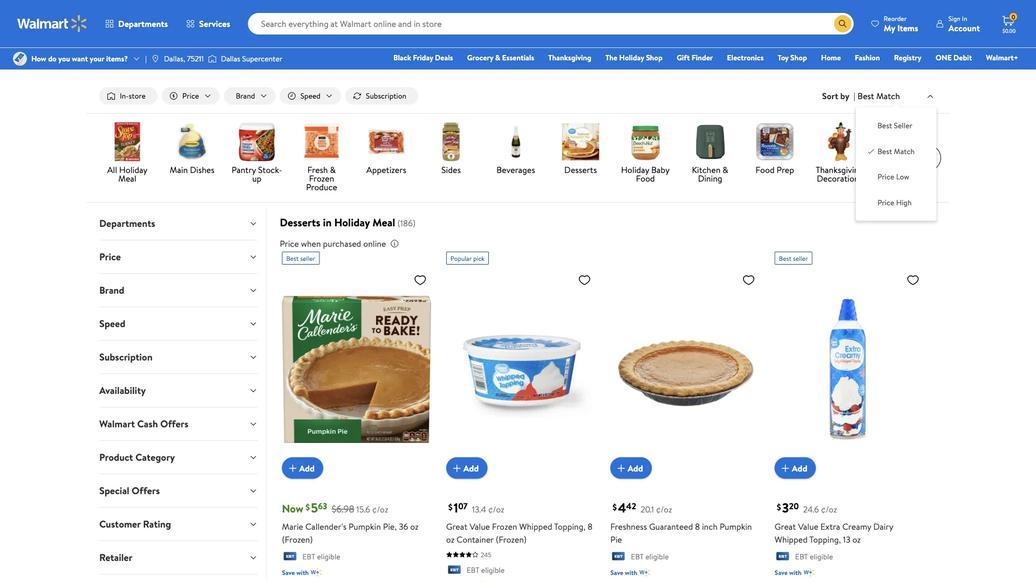 Task type: describe. For each thing, give the bounding box(es) containing it.
price low
[[878, 172, 909, 182]]

food prep
[[756, 164, 794, 176]]

retailer
[[99, 552, 132, 565]]

holiday inside holiday baby food
[[621, 164, 649, 176]]

$0.00
[[1003, 27, 1016, 34]]

sign in to add to favorites list, marie callender's pumpkin pie, 36 oz (frozen) image
[[414, 274, 427, 287]]

customer rating tab
[[91, 508, 266, 541]]

whipped inside $ 3 20 24.6 ¢/oz great value extra creamy dairy whipped topping, 13 oz
[[775, 534, 808, 546]]

(frozen) for 07
[[496, 534, 527, 546]]

ad disclaimer and feedback for skylinedisplayad image
[[928, 56, 937, 65]]

fall decor link
[[876, 123, 933, 177]]

reorder my items
[[884, 14, 918, 34]]

topping, inside $ 1 07 13.4 ¢/oz great value frozen whipped topping, 8 oz container (frozen)
[[554, 521, 586, 533]]

special offers
[[99, 485, 160, 498]]

appetizers link
[[358, 123, 414, 177]]

ebt for 4
[[631, 552, 644, 562]]

3 add from the left
[[628, 463, 643, 475]]

price for price when purchased online
[[280, 238, 299, 250]]

food up items? at the top left of page
[[99, 29, 116, 40]]

holiday baby food
[[621, 164, 670, 185]]

1 vertical spatial price button
[[91, 241, 266, 274]]

pantry stock- up
[[232, 164, 282, 185]]

0 vertical spatial speed button
[[280, 87, 341, 105]]

dairy
[[873, 521, 893, 533]]

1
[[454, 500, 458, 518]]

$ 4 42 20.1 ¢/oz freshness guaranteed 8 inch pumpkin pie
[[610, 500, 752, 546]]

pumpkin for 5
[[349, 521, 381, 533]]

registry link
[[889, 52, 926, 63]]

ebt eligible for 20
[[795, 552, 833, 562]]

product category
[[99, 451, 175, 465]]

 image for dallas, 75211
[[151, 55, 160, 63]]

8 inside $ 1 07 13.4 ¢/oz great value frozen whipped topping, 8 oz container (frozen)
[[588, 521, 593, 533]]

subscription tab
[[91, 341, 266, 374]]

sort and filter section element
[[86, 79, 950, 113]]

price inside sort and filter section element
[[182, 91, 199, 101]]

5
[[311, 500, 318, 518]]

1 vertical spatial speed button
[[91, 308, 266, 341]]

high
[[896, 197, 912, 208]]

¢/oz for 1
[[488, 504, 504, 516]]

when
[[301, 238, 321, 250]]

best seller for 20
[[779, 254, 808, 263]]

low
[[896, 172, 909, 182]]

product
[[99, 451, 133, 465]]

save for $
[[282, 569, 295, 578]]

gift
[[677, 52, 690, 63]]

topping, inside $ 3 20 24.6 ¢/oz great value extra creamy dairy whipped topping, 13 oz
[[810, 534, 841, 546]]

price when purchased online
[[280, 238, 386, 250]]

beverages
[[497, 164, 535, 176]]

& for frozen
[[330, 164, 336, 176]]

with for 4
[[625, 569, 637, 578]]

$ for 4
[[613, 502, 617, 513]]

2 shop from the left
[[791, 52, 807, 63]]

ebt eligible for 5
[[302, 552, 340, 562]]

ebt for 3
[[795, 552, 808, 562]]

add to cart image for 1
[[451, 462, 463, 475]]

walmart+
[[986, 52, 1018, 63]]

13
[[843, 534, 850, 546]]

add button for $
[[282, 458, 323, 480]]

4 / from the left
[[297, 29, 300, 40]]

sign in account
[[949, 14, 980, 34]]

one debit
[[936, 52, 972, 63]]

walmart plus image
[[475, 581, 486, 583]]

holiday up supercenter
[[250, 29, 275, 40]]

sign in to add to favorites list, great value extra creamy dairy whipped topping, 13 oz image
[[907, 274, 920, 287]]

offers inside dropdown button
[[160, 418, 188, 431]]

thanksgiving link
[[543, 52, 596, 63]]

thanksgiving decorations
[[816, 164, 864, 185]]

food / seasonal grocery / holiday food / holiday meal / desserts
[[99, 29, 333, 40]]

special
[[99, 485, 129, 498]]

pie,
[[383, 521, 397, 533]]

registry
[[894, 52, 922, 63]]

pantry
[[232, 164, 256, 176]]

3 add to cart image from the left
[[615, 462, 628, 475]]

value for 1
[[470, 521, 490, 533]]

items
[[897, 22, 918, 34]]

toy shop
[[778, 52, 807, 63]]

home link
[[816, 52, 846, 63]]

add to cart image for 3
[[779, 462, 792, 475]]

20
[[789, 501, 799, 513]]

produce
[[306, 181, 337, 193]]

product category button
[[91, 441, 266, 474]]

main dishes link
[[164, 123, 220, 177]]

black friday deals link
[[389, 52, 458, 63]]

24.6
[[803, 504, 819, 516]]

oz inside now $ 5 63 $6.98 15.6 ¢/oz marie callender's pumpkin pie, 36 oz (frozen)
[[410, 521, 419, 533]]

whipped inside $ 1 07 13.4 ¢/oz great value frozen whipped topping, 8 oz container (frozen)
[[519, 521, 552, 533]]

fresh & frozen produce
[[306, 164, 337, 193]]

sponsored
[[896, 56, 926, 65]]

holiday baby food image
[[626, 123, 665, 161]]

food inside holiday baby food
[[636, 173, 655, 185]]

3 / from the left
[[243, 29, 246, 40]]

63
[[318, 501, 327, 513]]

freshness
[[610, 521, 647, 533]]

walmart image
[[17, 15, 87, 32]]

brand for brand dropdown button within the sort and filter section element
[[236, 91, 255, 101]]

food link
[[99, 29, 116, 40]]

best match inside "dropdown button"
[[858, 90, 900, 102]]

kitchen & dining
[[692, 164, 728, 185]]

food prep link
[[747, 123, 803, 177]]

0
[[1012, 12, 1015, 21]]

walmart cash offers tab
[[91, 408, 266, 441]]

availability button
[[91, 375, 266, 407]]

availability
[[99, 384, 146, 398]]

thanksgiving for thanksgiving
[[548, 52, 591, 63]]

all thanksgiving image
[[108, 123, 147, 161]]

supercenter
[[242, 53, 282, 64]]

cash
[[137, 418, 158, 431]]

walmart+ link
[[981, 52, 1023, 63]]

inch
[[702, 521, 718, 533]]

departments tab
[[91, 207, 266, 240]]

¢/oz for 3
[[821, 504, 837, 516]]

with for $
[[296, 569, 309, 578]]

dishes
[[190, 164, 214, 176]]

price for price high
[[878, 197, 894, 208]]

3
[[782, 500, 789, 518]]

pantry stock- up link
[[229, 123, 285, 185]]

rating
[[143, 518, 171, 532]]

thanksgiving decorations image
[[820, 123, 859, 161]]

offers inside dropdown button
[[132, 485, 160, 498]]

Walmart Site-Wide search field
[[248, 13, 854, 35]]

1 horizontal spatial grocery
[[467, 52, 493, 63]]

add button for 3
[[775, 458, 816, 480]]

thanksgiving for thanksgiving decorations
[[816, 164, 864, 176]]

ebt image for 3
[[775, 553, 791, 563]]

thanksgiving appetizers image
[[367, 123, 406, 161]]

add for 1
[[463, 463, 479, 475]]

$6.98
[[332, 503, 354, 516]]

in-store button
[[99, 87, 158, 105]]

1 / from the left
[[120, 29, 123, 40]]

3 add button from the left
[[610, 458, 652, 480]]

eligible for 20
[[810, 552, 833, 562]]

& for dining
[[723, 164, 728, 176]]

marie
[[282, 521, 303, 533]]

in
[[323, 215, 332, 230]]

thanksgiving main dishes image
[[173, 123, 212, 161]]

| inside sort and filter section element
[[854, 90, 856, 102]]

2 vertical spatial meal
[[373, 215, 395, 230]]

oz inside $ 3 20 24.6 ¢/oz great value extra creamy dairy whipped topping, 13 oz
[[853, 534, 861, 546]]

$ for 3
[[777, 502, 781, 513]]

8 inside $ 4 42 20.1 ¢/oz freshness guaranteed 8 inch pumpkin pie
[[695, 521, 700, 533]]

price inside tab
[[99, 250, 121, 264]]

baby
[[651, 164, 670, 176]]

1 vertical spatial best match
[[878, 146, 915, 157]]

sign in to add to favorites list, great value frozen whipped topping, 8 oz container (frozen) image
[[578, 274, 591, 287]]

thanksgiving fresh & frozen produce image
[[302, 123, 341, 161]]

meal inside all holiday meal
[[118, 173, 136, 185]]

gift finder
[[677, 52, 713, 63]]

customer rating button
[[91, 508, 266, 541]]

account
[[949, 22, 980, 34]]

speed inside tab
[[99, 317, 125, 331]]

kitchen & dining image
[[691, 123, 730, 161]]

decorations
[[817, 173, 863, 185]]

add for $
[[299, 463, 315, 475]]

thanksgiving decorations link
[[812, 123, 868, 185]]



Task type: locate. For each thing, give the bounding box(es) containing it.
1 horizontal spatial pumpkin
[[720, 521, 752, 533]]

sign in to add to favorites list, freshness guaranteed 8 inch pumpkin pie image
[[742, 274, 755, 287]]

$ left 4
[[613, 502, 617, 513]]

speed tab
[[91, 308, 266, 341]]

1 horizontal spatial 8
[[695, 521, 700, 533]]

2 horizontal spatial save
[[775, 569, 788, 578]]

(frozen) inside $ 1 07 13.4 ¢/oz great value frozen whipped topping, 8 oz container (frozen)
[[496, 534, 527, 546]]

great inside $ 3 20 24.6 ¢/oz great value extra creamy dairy whipped topping, 13 oz
[[775, 521, 796, 533]]

1 vertical spatial desserts
[[564, 164, 597, 176]]

ebt down marie
[[302, 552, 315, 562]]

0 horizontal spatial value
[[470, 521, 490, 533]]

0 horizontal spatial save with
[[282, 569, 309, 578]]

¢/oz for 4
[[656, 504, 672, 516]]

(frozen) inside now $ 5 63 $6.98 15.6 ¢/oz marie callender's pumpkin pie, 36 oz (frozen)
[[282, 534, 313, 546]]

0 horizontal spatial &
[[330, 164, 336, 176]]

3 ¢/oz from the left
[[656, 504, 672, 516]]

save for 3
[[775, 569, 788, 578]]

ebt eligible up walmart plus image
[[467, 565, 505, 576]]

best match up 'fall'
[[878, 146, 915, 157]]

2 with from the left
[[625, 569, 637, 578]]

services
[[199, 18, 230, 30]]

dallas
[[221, 53, 240, 64]]

1 add to cart image from the left
[[286, 462, 299, 475]]

retailer tab
[[91, 542, 266, 575]]

value down "24.6"
[[798, 521, 819, 533]]

subscription inside button
[[366, 91, 406, 101]]

0 vertical spatial price button
[[162, 87, 220, 105]]

 image
[[208, 53, 217, 64], [151, 55, 160, 63]]

offers right cash
[[160, 418, 188, 431]]

0 horizontal spatial desserts link
[[304, 29, 333, 40]]

1 vertical spatial speed
[[99, 317, 125, 331]]

holiday up purchased
[[334, 215, 370, 230]]

meal right all
[[118, 173, 136, 185]]

how
[[31, 53, 46, 64]]

(186)
[[397, 218, 416, 229]]

1 vertical spatial whipped
[[775, 534, 808, 546]]

1 vertical spatial brand
[[99, 284, 124, 297]]

ebt for $
[[302, 552, 315, 562]]

1 horizontal spatial shop
[[791, 52, 807, 63]]

1 horizontal spatial brand
[[236, 91, 255, 101]]

0 horizontal spatial speed button
[[91, 308, 266, 341]]

1 vertical spatial match
[[894, 146, 915, 157]]

pumpkin
[[349, 521, 381, 533], [720, 521, 752, 533]]

frozen inside fresh & frozen produce
[[309, 173, 334, 185]]

1 pumpkin from the left
[[349, 521, 381, 533]]

seasonal grocery link
[[127, 29, 184, 40]]

8 left freshness
[[588, 521, 593, 533]]

thanksgiving beverages image
[[496, 123, 535, 161]]

thanksgiving sides image
[[432, 123, 471, 161]]

ebt eligible down freshness
[[631, 552, 669, 562]]

departments down all holiday meal
[[99, 217, 155, 230]]

brand inside tab
[[99, 284, 124, 297]]

1 horizontal spatial frozen
[[492, 521, 517, 533]]

you
[[58, 53, 70, 64]]

beverages link
[[488, 123, 544, 177]]

2 horizontal spatial &
[[723, 164, 728, 176]]

0 vertical spatial meal
[[277, 29, 293, 40]]

prep
[[777, 164, 794, 176]]

stock-
[[258, 164, 282, 176]]

pumpkin inside now $ 5 63 $6.98 15.6 ¢/oz marie callender's pumpkin pie, 36 oz (frozen)
[[349, 521, 381, 533]]

ebt eligible down callender's
[[302, 552, 340, 562]]

0 horizontal spatial grocery
[[158, 29, 184, 40]]

brand button up speed tab in the bottom left of the page
[[91, 274, 266, 307]]

2 / from the left
[[189, 29, 192, 40]]

ebt image for $
[[282, 553, 298, 563]]

2 ¢/oz from the left
[[488, 504, 504, 516]]

grocery
[[158, 29, 184, 40], [467, 52, 493, 63]]

$ left 5
[[306, 502, 310, 513]]

0 horizontal spatial frozen
[[309, 173, 334, 185]]

electronics link
[[722, 52, 769, 63]]

0 vertical spatial thanksgiving
[[548, 52, 591, 63]]

(frozen) for 5
[[282, 534, 313, 546]]

1 horizontal spatial speed
[[300, 91, 321, 101]]

¢/oz right 15.6 on the left of the page
[[372, 504, 388, 516]]

 image right 75211
[[208, 53, 217, 64]]

1 vertical spatial meal
[[118, 173, 136, 185]]

add to cart image up now
[[286, 462, 299, 475]]

grocery right deals at top left
[[467, 52, 493, 63]]

one debit link
[[931, 52, 977, 63]]

0 horizontal spatial 8
[[588, 521, 593, 533]]

1 horizontal spatial seller
[[793, 254, 808, 263]]

departments button
[[96, 11, 177, 37]]

245
[[481, 551, 492, 560]]

2 save from the left
[[610, 569, 623, 578]]

¢/oz inside now $ 5 63 $6.98 15.6 ¢/oz marie callender's pumpkin pie, 36 oz (frozen)
[[372, 504, 388, 516]]

sign
[[949, 14, 961, 23]]

fall decor
[[885, 164, 924, 176]]

1 vertical spatial topping,
[[810, 534, 841, 546]]

holiday right the
[[619, 52, 644, 63]]

0 vertical spatial frozen
[[309, 173, 334, 185]]

1 vertical spatial offers
[[132, 485, 160, 498]]

3 walmart plus image from the left
[[804, 568, 815, 579]]

1 vertical spatial ebt image
[[446, 566, 462, 577]]

1 vertical spatial grocery
[[467, 52, 493, 63]]

food down holiday baby food image
[[636, 173, 655, 185]]

3 save with from the left
[[775, 569, 802, 578]]

departments right food "link"
[[118, 18, 168, 30]]

thanksgiving down walmart site-wide search field
[[548, 52, 591, 63]]

¢/oz up the 'extra' on the right of the page
[[821, 504, 837, 516]]

ebt image down the container
[[446, 566, 462, 577]]

0 horizontal spatial save
[[282, 569, 295, 578]]

add up 5
[[299, 463, 315, 475]]

add to cart image for $
[[286, 462, 299, 475]]

food left prep
[[756, 164, 775, 176]]

add up the 42
[[628, 463, 643, 475]]

/ up dallas supercenter
[[243, 29, 246, 40]]

3 save from the left
[[775, 569, 788, 578]]

1 with from the left
[[296, 569, 309, 578]]

0 vertical spatial desserts link
[[304, 29, 333, 40]]

/ right food "link"
[[120, 29, 123, 40]]

all
[[107, 164, 117, 176]]

$ inside now $ 5 63 $6.98 15.6 ¢/oz marie callender's pumpkin pie, 36 oz (frozen)
[[306, 502, 310, 513]]

0 horizontal spatial |
[[145, 53, 147, 64]]

eligible down callender's
[[317, 552, 340, 562]]

speed inside sort and filter section element
[[300, 91, 321, 101]]

frozen inside $ 1 07 13.4 ¢/oz great value frozen whipped topping, 8 oz container (frozen)
[[492, 521, 517, 533]]

best inside best match "dropdown button"
[[858, 90, 874, 102]]

great down 1
[[446, 521, 468, 533]]

price for price low
[[878, 172, 894, 182]]

appetizers
[[366, 164, 406, 176]]

ebt eligible
[[302, 552, 340, 562], [631, 552, 669, 562], [795, 552, 833, 562], [467, 565, 505, 576]]

0 horizontal spatial shop
[[646, 52, 663, 63]]

brand button inside sort and filter section element
[[224, 87, 276, 105]]

0 horizontal spatial ebt image
[[446, 566, 462, 577]]

8
[[588, 521, 593, 533], [695, 521, 700, 533]]

creamy
[[842, 521, 871, 533]]

0 horizontal spatial brand
[[99, 284, 124, 297]]

¢/oz right 13.4 on the left
[[488, 504, 504, 516]]

0 vertical spatial ebt image
[[610, 553, 627, 563]]

1 value from the left
[[470, 521, 490, 533]]

thanksgiving desserts image
[[561, 123, 600, 161]]

& left the essentials on the top
[[495, 52, 500, 63]]

marie callender's pumpkin pie, 36 oz (frozen) image
[[282, 269, 431, 471]]

15.6
[[356, 504, 370, 516]]

holiday left baby
[[621, 164, 649, 176]]

great value extra creamy dairy whipped topping, 13 oz image
[[775, 269, 924, 471]]

4 $ from the left
[[777, 502, 781, 513]]

add to cart image up 07
[[451, 462, 463, 475]]

1 $ from the left
[[306, 502, 310, 513]]

1 seller from the left
[[300, 254, 315, 263]]

1 (frozen) from the left
[[282, 534, 313, 546]]

ebt image
[[610, 553, 627, 563], [446, 566, 462, 577]]

2 great from the left
[[775, 521, 796, 533]]

0 horizontal spatial  image
[[151, 55, 160, 63]]

value inside $ 1 07 13.4 ¢/oz great value frozen whipped topping, 8 oz container (frozen)
[[470, 521, 490, 533]]

/ up 75211
[[189, 29, 192, 40]]

eligible for 5
[[317, 552, 340, 562]]

1 add button from the left
[[282, 458, 323, 480]]

search icon image
[[839, 19, 847, 28]]

add up 07
[[463, 463, 479, 475]]

4 add from the left
[[792, 463, 807, 475]]

0 vertical spatial match
[[876, 90, 900, 102]]

eligible down the guaranteed
[[646, 552, 669, 562]]

grocery up dallas,
[[158, 29, 184, 40]]

do
[[48, 53, 56, 64]]

$ inside $ 4 42 20.1 ¢/oz freshness guaranteed 8 inch pumpkin pie
[[613, 502, 617, 513]]

4 add to cart image from the left
[[779, 462, 792, 475]]

freshness guaranteed 8 inch pumpkin pie image
[[610, 269, 760, 471]]

¢/oz right 20.1
[[656, 504, 672, 516]]

ebt image down marie
[[282, 553, 298, 563]]

price button down departments dropdown button
[[91, 241, 266, 274]]

0 horizontal spatial best seller
[[286, 254, 315, 263]]

deals
[[435, 52, 453, 63]]

0 vertical spatial departments
[[118, 18, 168, 30]]

desserts for desserts in holiday meal (186)
[[280, 215, 320, 230]]

ebt image down pie
[[610, 553, 627, 563]]

add up 20
[[792, 463, 807, 475]]

with for 3
[[789, 569, 802, 578]]

0 horizontal spatial ebt image
[[282, 553, 298, 563]]

great inside $ 1 07 13.4 ¢/oz great value frozen whipped topping, 8 oz container (frozen)
[[446, 521, 468, 533]]

add button for 1
[[446, 458, 488, 480]]

brand for bottommost brand dropdown button
[[99, 284, 124, 297]]

0 vertical spatial brand
[[236, 91, 255, 101]]

value inside $ 3 20 24.6 ¢/oz great value extra creamy dairy whipped topping, 13 oz
[[798, 521, 819, 533]]

departments inside popup button
[[118, 18, 168, 30]]

$ for 1
[[448, 502, 453, 513]]

75211
[[187, 53, 204, 64]]

2 save with from the left
[[610, 569, 637, 578]]

¢/oz inside $ 4 42 20.1 ¢/oz freshness guaranteed 8 inch pumpkin pie
[[656, 504, 672, 516]]

1 horizontal spatial (frozen)
[[496, 534, 527, 546]]

oz inside $ 1 07 13.4 ¢/oz great value frozen whipped topping, 8 oz container (frozen)
[[446, 534, 455, 546]]

best match up best seller
[[858, 90, 900, 102]]

dallas, 75211
[[164, 53, 204, 64]]

grocery & essentials
[[467, 52, 534, 63]]

0 horizontal spatial walmart plus image
[[311, 568, 322, 579]]

36
[[399, 521, 408, 533]]

$ inside $ 1 07 13.4 ¢/oz great value frozen whipped topping, 8 oz container (frozen)
[[448, 502, 453, 513]]

1 horizontal spatial ebt image
[[775, 553, 791, 563]]

thanksgiving pantry stock-up image
[[237, 123, 276, 161]]

holiday food link
[[196, 29, 239, 40]]

subscription up availability
[[99, 351, 153, 364]]

1 horizontal spatial  image
[[208, 53, 217, 64]]

pumpkin down 15.6 on the left of the page
[[349, 521, 381, 533]]

grocery & essentials link
[[462, 52, 539, 63]]

great down the 3 on the right of page
[[775, 521, 796, 533]]

walmart cash offers button
[[91, 408, 266, 441]]

offers right special
[[132, 485, 160, 498]]

add to cart image
[[286, 462, 299, 475], [451, 462, 463, 475], [615, 462, 628, 475], [779, 462, 792, 475]]

ebt down $ 3 20 24.6 ¢/oz great value extra creamy dairy whipped topping, 13 oz
[[795, 552, 808, 562]]

walmart plus image for 42
[[639, 568, 650, 579]]

walmart plus image for 5
[[311, 568, 322, 579]]

price high
[[878, 197, 912, 208]]

0 horizontal spatial thanksgiving
[[548, 52, 591, 63]]

2 value from the left
[[798, 521, 819, 533]]

| down 'seasonal'
[[145, 53, 147, 64]]

subscription button
[[345, 87, 418, 105]]

$ left the 3 on the right of page
[[777, 502, 781, 513]]

$ left 1
[[448, 502, 453, 513]]

& right dining
[[723, 164, 728, 176]]

thanksgiving down thanksgiving decorations image
[[816, 164, 864, 176]]

0 vertical spatial subscription
[[366, 91, 406, 101]]

pumpkin for 42
[[720, 521, 752, 533]]

value
[[470, 521, 490, 533], [798, 521, 819, 533]]

oz left the container
[[446, 534, 455, 546]]

2 best seller from the left
[[779, 254, 808, 263]]

decor
[[900, 164, 924, 176]]

0 vertical spatial speed
[[300, 91, 321, 101]]

container
[[457, 534, 494, 546]]

1 vertical spatial thanksgiving
[[816, 164, 864, 176]]

popular pick
[[451, 254, 485, 263]]

next slide for chipmodulewithimages list image
[[915, 145, 941, 171]]

0 horizontal spatial with
[[296, 569, 309, 578]]

legal information image
[[390, 240, 399, 248]]

dining
[[698, 173, 722, 185]]

frozen down thanksgiving fresh & frozen produce image on the left top of the page
[[309, 173, 334, 185]]

save with for $
[[282, 569, 309, 578]]

frozen up the container
[[492, 521, 517, 533]]

2 add from the left
[[463, 463, 479, 475]]

home
[[821, 52, 841, 63]]

in-store
[[120, 91, 146, 101]]

1 horizontal spatial |
[[854, 90, 856, 102]]

one
[[936, 52, 952, 63]]

fall decor image
[[885, 123, 924, 161]]

meal left '(186)'
[[373, 215, 395, 230]]

20.1
[[641, 504, 654, 516]]

0 horizontal spatial topping,
[[554, 521, 586, 533]]

match up fall decor
[[894, 146, 915, 157]]

ebt down freshness
[[631, 552, 644, 562]]

add button up 07
[[446, 458, 488, 480]]

1 ebt image from the left
[[282, 553, 298, 563]]

save with for 3
[[775, 569, 802, 578]]

value up the container
[[470, 521, 490, 533]]

1 horizontal spatial meal
[[277, 29, 293, 40]]

desserts link
[[304, 29, 333, 40], [553, 123, 609, 177]]

(frozen) right the container
[[496, 534, 527, 546]]

shop left gift
[[646, 52, 663, 63]]

& for essentials
[[495, 52, 500, 63]]

holiday right all
[[119, 164, 147, 176]]

departments inside dropdown button
[[99, 217, 155, 230]]

popular
[[451, 254, 472, 263]]

0 vertical spatial brand button
[[224, 87, 276, 105]]

0 vertical spatial whipped
[[519, 521, 552, 533]]

4 add button from the left
[[775, 458, 816, 480]]

1 horizontal spatial save with
[[610, 569, 637, 578]]

&
[[495, 52, 500, 63], [330, 164, 336, 176], [723, 164, 728, 176]]

1 shop from the left
[[646, 52, 663, 63]]

2 pumpkin from the left
[[720, 521, 752, 533]]

brand inside sort and filter section element
[[236, 91, 255, 101]]

add
[[299, 463, 315, 475], [463, 463, 479, 475], [628, 463, 643, 475], [792, 463, 807, 475]]

pumpkin right inch
[[720, 521, 752, 533]]

1 vertical spatial departments
[[99, 217, 155, 230]]

2 add to cart image from the left
[[451, 462, 463, 475]]

¢/oz inside $ 1 07 13.4 ¢/oz great value frozen whipped topping, 8 oz container (frozen)
[[488, 504, 504, 516]]

match inside best match "dropdown button"
[[876, 90, 900, 102]]

2 $ from the left
[[448, 502, 453, 513]]

sides
[[442, 164, 461, 176]]

match inside "option group"
[[894, 146, 915, 157]]

 image left dallas,
[[151, 55, 160, 63]]

seller for 20
[[793, 254, 808, 263]]

your
[[90, 53, 104, 64]]

pumpkin inside $ 4 42 20.1 ¢/oz freshness guaranteed 8 inch pumpkin pie
[[720, 521, 752, 533]]

 image
[[13, 52, 27, 66]]

3 $ from the left
[[613, 502, 617, 513]]

1 horizontal spatial best seller
[[779, 254, 808, 263]]

all holiday meal
[[107, 164, 147, 185]]

retailer button
[[91, 542, 266, 575]]

1 vertical spatial |
[[854, 90, 856, 102]]

1 horizontal spatial subscription
[[366, 91, 406, 101]]

food
[[99, 29, 116, 40], [222, 29, 239, 40], [756, 164, 775, 176], [636, 173, 655, 185]]

0 horizontal spatial (frozen)
[[282, 534, 313, 546]]

add button up 5
[[282, 458, 323, 480]]

ebt eligible down the 'extra' on the right of the page
[[795, 552, 833, 562]]

1 vertical spatial brand button
[[91, 274, 266, 307]]

match up best seller
[[876, 90, 900, 102]]

1 ¢/oz from the left
[[372, 504, 388, 516]]

1 great from the left
[[446, 521, 468, 533]]

2 8 from the left
[[695, 521, 700, 533]]

brand button
[[224, 87, 276, 105], [91, 274, 266, 307]]

0 horizontal spatial subscription
[[99, 351, 153, 364]]

8 left inch
[[695, 521, 700, 533]]

in
[[962, 14, 967, 23]]

0 vertical spatial offers
[[160, 418, 188, 431]]

speed button up subscription dropdown button
[[91, 308, 266, 341]]

save for 4
[[610, 569, 623, 578]]

subscription down black
[[366, 91, 406, 101]]

ebt image down the 3 on the right of page
[[775, 553, 791, 563]]

| right the by
[[854, 90, 856, 102]]

walmart cash offers
[[99, 418, 188, 431]]

food up dallas
[[222, 29, 239, 40]]

2 horizontal spatial walmart plus image
[[804, 568, 815, 579]]

1 horizontal spatial value
[[798, 521, 819, 533]]

subscription inside dropdown button
[[99, 351, 153, 364]]

ebt
[[302, 552, 315, 562], [631, 552, 644, 562], [795, 552, 808, 562], [467, 565, 479, 576]]

my
[[884, 22, 895, 34]]

desserts right holiday meal link
[[304, 29, 333, 40]]

desserts up when at top left
[[280, 215, 320, 230]]

services button
[[177, 11, 239, 37]]

great value frozen whipped topping, 8 oz container (frozen) image
[[446, 269, 595, 471]]

holiday inside all holiday meal
[[119, 164, 147, 176]]

toy shop link
[[773, 52, 812, 63]]

eligible for 42
[[646, 552, 669, 562]]

add button up 20
[[775, 458, 816, 480]]

add to cart image up 20
[[779, 462, 792, 475]]

in-
[[120, 91, 129, 101]]

2 ebt image from the left
[[775, 553, 791, 563]]

special offers tab
[[91, 475, 266, 508]]

main dishes
[[170, 164, 214, 176]]

1 horizontal spatial whipped
[[775, 534, 808, 546]]

shop right toy
[[791, 52, 807, 63]]

save with for 4
[[610, 569, 637, 578]]

product category tab
[[91, 441, 266, 474]]

Best Match radio
[[867, 146, 875, 155]]

0 horizontal spatial speed
[[99, 317, 125, 331]]

eligible down 245
[[481, 565, 505, 576]]

2 horizontal spatial save with
[[775, 569, 802, 578]]

option group
[[865, 116, 928, 212]]

subscription button
[[91, 341, 266, 374]]

4 ¢/oz from the left
[[821, 504, 837, 516]]

seller for 5
[[300, 254, 315, 263]]

reorder
[[884, 14, 907, 23]]

now $ 5 63 $6.98 15.6 ¢/oz marie callender's pumpkin pie, 36 oz (frozen)
[[282, 500, 419, 546]]

1 save from the left
[[282, 569, 295, 578]]

the holiday shop link
[[601, 52, 667, 63]]

brand button down dallas supercenter
[[224, 87, 276, 105]]

meal up supercenter
[[277, 29, 293, 40]]

& right fresh
[[330, 164, 336, 176]]

0 horizontal spatial seller
[[300, 254, 315, 263]]

food prep image
[[756, 123, 794, 161]]

0 horizontal spatial meal
[[118, 173, 136, 185]]

add to cart image up the 42
[[615, 462, 628, 475]]

electronics
[[727, 52, 764, 63]]

eligible down the 'extra' on the right of the page
[[810, 552, 833, 562]]

 image for dallas supercenter
[[208, 53, 217, 64]]

2 horizontal spatial oz
[[853, 534, 861, 546]]

add button up the 42
[[610, 458, 652, 480]]

0 horizontal spatial oz
[[410, 521, 419, 533]]

oz right 36
[[410, 521, 419, 533]]

¢/oz inside $ 3 20 24.6 ¢/oz great value extra creamy dairy whipped topping, 13 oz
[[821, 504, 837, 516]]

1 horizontal spatial desserts link
[[553, 123, 609, 177]]

$ 1 07 13.4 ¢/oz great value frozen whipped topping, 8 oz container (frozen)
[[446, 500, 593, 546]]

& inside fresh & frozen produce
[[330, 164, 336, 176]]

1 horizontal spatial with
[[625, 569, 637, 578]]

1 horizontal spatial save
[[610, 569, 623, 578]]

fresh
[[308, 164, 328, 176]]

holiday up 75211
[[196, 29, 220, 40]]

1 horizontal spatial oz
[[446, 534, 455, 546]]

great for 1
[[446, 521, 468, 533]]

dallas supercenter
[[221, 53, 282, 64]]

subscription
[[366, 91, 406, 101], [99, 351, 153, 364]]

1 horizontal spatial thanksgiving
[[816, 164, 864, 176]]

brand
[[236, 91, 255, 101], [99, 284, 124, 297]]

1 best seller from the left
[[286, 254, 315, 263]]

best seller for 5
[[286, 254, 315, 263]]

2 horizontal spatial meal
[[373, 215, 395, 230]]

speed button up thanksgiving fresh & frozen produce image on the left top of the page
[[280, 87, 341, 105]]

1 save with from the left
[[282, 569, 309, 578]]

1 vertical spatial subscription
[[99, 351, 153, 364]]

1 horizontal spatial ebt image
[[610, 553, 627, 563]]

2 seller from the left
[[793, 254, 808, 263]]

walmart plus image for 20
[[804, 568, 815, 579]]

price button down 75211
[[162, 87, 220, 105]]

1 walmart plus image from the left
[[311, 568, 322, 579]]

shop
[[646, 52, 663, 63], [791, 52, 807, 63]]

desserts for desserts
[[564, 164, 597, 176]]

2 (frozen) from the left
[[496, 534, 527, 546]]

& inside kitchen & dining
[[723, 164, 728, 176]]

42
[[626, 501, 636, 513]]

best seller
[[878, 120, 912, 131]]

1 add from the left
[[299, 463, 315, 475]]

all holiday meal link
[[99, 123, 155, 185]]

brand tab
[[91, 274, 266, 307]]

1 horizontal spatial speed button
[[280, 87, 341, 105]]

ebt eligible for 42
[[631, 552, 669, 562]]

add for 3
[[792, 463, 807, 475]]

0 horizontal spatial pumpkin
[[349, 521, 381, 533]]

oz right 13
[[853, 534, 861, 546]]

2 walmart plus image from the left
[[639, 568, 650, 579]]

seasonal
[[127, 29, 156, 40]]

desserts down thanksgiving desserts image
[[564, 164, 597, 176]]

1 horizontal spatial walmart plus image
[[639, 568, 650, 579]]

availability tab
[[91, 375, 266, 407]]

add button
[[282, 458, 323, 480], [446, 458, 488, 480], [610, 458, 652, 480], [775, 458, 816, 480]]

$ 3 20 24.6 ¢/oz great value extra creamy dairy whipped topping, 13 oz
[[775, 500, 893, 546]]

ebt up walmart plus image
[[467, 565, 479, 576]]

(frozen) down marie
[[282, 534, 313, 546]]

/ right holiday meal link
[[297, 29, 300, 40]]

0 vertical spatial |
[[145, 53, 147, 64]]

1 vertical spatial desserts link
[[553, 123, 609, 177]]

0 vertical spatial desserts
[[304, 29, 333, 40]]

great for 3
[[775, 521, 796, 533]]

2 add button from the left
[[446, 458, 488, 480]]

0 vertical spatial grocery
[[158, 29, 184, 40]]

0 horizontal spatial whipped
[[519, 521, 552, 533]]

pie
[[610, 534, 622, 546]]

price tab
[[91, 241, 266, 274]]

Search search field
[[248, 13, 854, 35]]

1 8 from the left
[[588, 521, 593, 533]]

value for 3
[[798, 521, 819, 533]]

sort by |
[[822, 90, 856, 102]]

ebt image
[[282, 553, 298, 563], [775, 553, 791, 563]]

option group containing best seller
[[865, 116, 928, 212]]

walmart plus image
[[311, 568, 322, 579], [639, 568, 650, 579], [804, 568, 815, 579]]

1 horizontal spatial great
[[775, 521, 796, 533]]

$ inside $ 3 20 24.6 ¢/oz great value extra creamy dairy whipped topping, 13 oz
[[777, 502, 781, 513]]

2 vertical spatial desserts
[[280, 215, 320, 230]]

3 with from the left
[[789, 569, 802, 578]]



Task type: vqa. For each thing, say whether or not it's contained in the screenshot.
fourth $ from the right
yes



